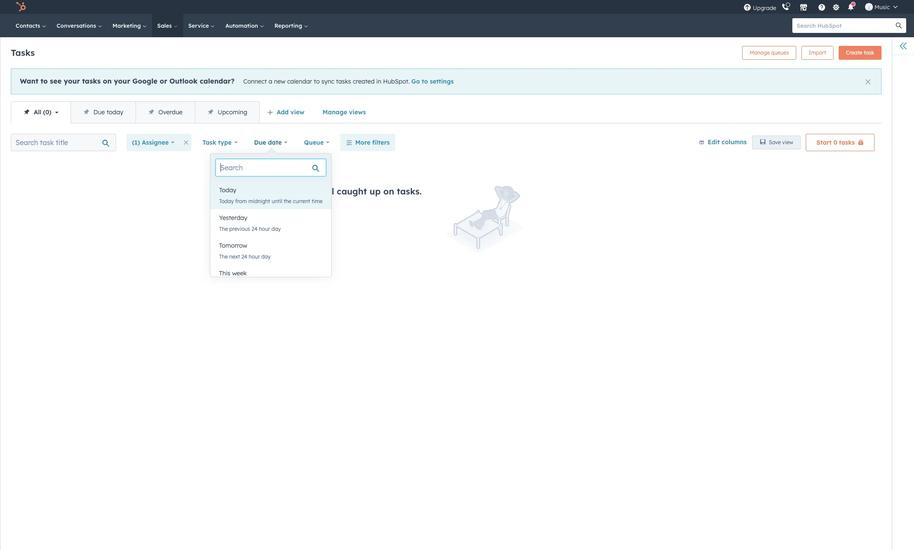 Task type: describe. For each thing, give the bounding box(es) containing it.
manage queues link
[[743, 46, 797, 60]]

(1)
[[132, 139, 140, 146]]

1 horizontal spatial tasks
[[336, 78, 351, 85]]

create task
[[847, 49, 875, 56]]

create task link
[[840, 46, 882, 60]]

yesterday button
[[211, 209, 332, 227]]

import link
[[802, 46, 834, 60]]

the for yesterday
[[219, 226, 228, 232]]

notifications button
[[844, 0, 859, 14]]

service
[[188, 22, 211, 29]]

all
[[34, 108, 41, 116]]

queue button
[[299, 134, 336, 151]]

task type
[[203, 139, 232, 146]]

time
[[312, 198, 323, 205]]

reporting
[[275, 22, 304, 29]]

tasks banner
[[11, 43, 882, 60]]

type
[[218, 139, 232, 146]]

want to see your tasks on your google or outlook calendar? alert
[[11, 68, 882, 94]]

save view
[[770, 139, 794, 146]]

tomorrow button
[[211, 237, 332, 254]]

2 your from the left
[[114, 77, 130, 85]]

queue
[[304, 139, 324, 146]]

start
[[817, 139, 833, 146]]

task
[[203, 139, 216, 146]]

connect
[[243, 78, 267, 85]]

columns
[[722, 138, 747, 146]]

1 vertical spatial on
[[384, 186, 395, 197]]

hour for yesterday
[[259, 226, 270, 232]]

0 inside 'button'
[[834, 139, 838, 146]]

Search HubSpot search field
[[793, 18, 899, 33]]

this
[[219, 270, 231, 277]]

sync
[[322, 78, 335, 85]]

manage queues
[[750, 49, 790, 56]]

yesterday the previous 24 hour day
[[219, 214, 281, 232]]

assignee
[[142, 139, 169, 146]]

save view button
[[753, 136, 801, 150]]

this week button
[[211, 265, 332, 282]]

upcoming
[[218, 108, 247, 116]]

music button
[[861, 0, 904, 14]]

task
[[865, 49, 875, 56]]

queues
[[772, 49, 790, 56]]

import
[[810, 49, 827, 56]]

due date button
[[249, 134, 294, 151]]

(1) assignee
[[132, 139, 169, 146]]

settings image
[[833, 4, 841, 11]]

week
[[232, 270, 247, 277]]

a
[[269, 78, 273, 85]]

outlook
[[170, 77, 198, 85]]

tomorrow the next 24 hour day
[[219, 242, 271, 260]]

due for due date
[[254, 139, 266, 146]]

next
[[230, 254, 240, 260]]

manage for manage views
[[323, 108, 347, 116]]

1 today from the top
[[219, 186, 236, 194]]

the
[[284, 198, 292, 205]]

greg robinson image
[[866, 3, 874, 11]]

upgrade image
[[744, 4, 752, 11]]

created
[[353, 78, 375, 85]]

previous
[[230, 226, 250, 232]]

in
[[377, 78, 382, 85]]

(1) assignee button
[[127, 134, 181, 151]]

tasks.
[[397, 186, 422, 197]]

day for tomorrow
[[262, 254, 271, 260]]

marketplaces image
[[800, 4, 808, 12]]

Search search field
[[216, 159, 326, 176]]

start 0 tasks
[[817, 139, 856, 146]]

calling icon image
[[782, 3, 790, 11]]

day for yesterday
[[272, 226, 281, 232]]

due for due today
[[94, 108, 105, 116]]

tomorrow
[[219, 242, 248, 250]]

contacts link
[[10, 14, 51, 37]]

search button
[[892, 18, 907, 33]]

view for add view
[[291, 108, 305, 116]]

more filters
[[356, 139, 390, 146]]

settings link
[[832, 2, 843, 11]]

0 horizontal spatial tasks
[[82, 77, 101, 85]]

conversations link
[[51, 14, 107, 37]]

hubspot.
[[383, 78, 410, 85]]

due date
[[254, 139, 282, 146]]

menu containing music
[[743, 0, 905, 14]]

save
[[770, 139, 782, 146]]

see
[[50, 77, 62, 85]]

0 horizontal spatial to
[[41, 77, 48, 85]]

help image
[[819, 4, 826, 12]]

manage views link
[[317, 104, 372, 121]]

you're
[[294, 186, 321, 197]]

due today
[[94, 108, 123, 116]]

views
[[349, 108, 366, 116]]

edit columns button
[[699, 137, 747, 148]]

until
[[272, 198, 282, 205]]

2 horizontal spatial to
[[422, 78, 428, 85]]

midnight
[[249, 198, 270, 205]]

notifications image
[[848, 4, 856, 12]]

you're all caught up on tasks.
[[294, 186, 422, 197]]

from
[[235, 198, 247, 205]]



Task type: locate. For each thing, give the bounding box(es) containing it.
0 vertical spatial day
[[272, 226, 281, 232]]

due inside dropdown button
[[254, 139, 266, 146]]

settings
[[430, 78, 454, 85]]

add view button
[[262, 104, 312, 121]]

the for tomorrow
[[219, 254, 228, 260]]

the inside the tomorrow the next 24 hour day
[[219, 254, 228, 260]]

help button
[[815, 0, 830, 14]]

1 vertical spatial 0
[[834, 139, 838, 146]]

1 vertical spatial manage
[[323, 108, 347, 116]]

sales
[[157, 22, 174, 29]]

this week
[[219, 270, 247, 277]]

manage left queues on the right of page
[[750, 49, 771, 56]]

on up the due today
[[103, 77, 112, 85]]

edit columns
[[708, 138, 747, 146]]

on right up
[[384, 186, 395, 197]]

24 for tomorrow
[[242, 254, 248, 260]]

1 horizontal spatial your
[[114, 77, 130, 85]]

your
[[64, 77, 80, 85], [114, 77, 130, 85]]

2 today from the top
[[219, 198, 234, 205]]

(
[[43, 108, 45, 116]]

hour inside yesterday the previous 24 hour day
[[259, 226, 270, 232]]

task type button
[[197, 134, 243, 151]]

to right go
[[422, 78, 428, 85]]

list box
[[211, 182, 332, 293]]

1 horizontal spatial manage
[[750, 49, 771, 56]]

24 for yesterday
[[252, 226, 258, 232]]

0 vertical spatial the
[[219, 226, 228, 232]]

filters
[[373, 139, 390, 146]]

work.
[[309, 205, 324, 213]]

due today link
[[71, 102, 136, 123]]

1 horizontal spatial due
[[254, 139, 266, 146]]

0 vertical spatial 24
[[252, 226, 258, 232]]

hour for tomorrow
[[249, 254, 260, 260]]

nice work.
[[294, 205, 324, 213]]

want to see your tasks on your google or outlook calendar?
[[20, 77, 235, 85]]

1 horizontal spatial to
[[314, 78, 320, 85]]

go to settings link
[[412, 78, 454, 85]]

the left 'next'
[[219, 254, 228, 260]]

0 vertical spatial today
[[219, 186, 236, 194]]

1 vertical spatial today
[[219, 198, 234, 205]]

day inside the tomorrow the next 24 hour day
[[262, 254, 271, 260]]

due left date
[[254, 139, 266, 146]]

navigation containing all
[[11, 101, 260, 124]]

1 horizontal spatial day
[[272, 226, 281, 232]]

manage for manage queues
[[750, 49, 771, 56]]

0 inside navigation
[[45, 108, 49, 116]]

)
[[49, 108, 51, 116]]

manage inside manage views link
[[323, 108, 347, 116]]

0 vertical spatial hour
[[259, 226, 270, 232]]

view right save
[[783, 139, 794, 146]]

1 vertical spatial view
[[783, 139, 794, 146]]

tasks right sync
[[336, 78, 351, 85]]

list box containing today
[[211, 182, 332, 293]]

2 the from the top
[[219, 254, 228, 260]]

go
[[412, 78, 420, 85]]

manage inside manage queues link
[[750, 49, 771, 56]]

the inside yesterday the previous 24 hour day
[[219, 226, 228, 232]]

0 right start at the right top of the page
[[834, 139, 838, 146]]

new
[[274, 78, 286, 85]]

want
[[20, 77, 38, 85]]

your left "google"
[[114, 77, 130, 85]]

view inside popup button
[[291, 108, 305, 116]]

0 horizontal spatial due
[[94, 108, 105, 116]]

more filters link
[[341, 134, 396, 151]]

the
[[219, 226, 228, 232], [219, 254, 228, 260]]

start 0 tasks button
[[807, 134, 876, 151]]

manage views
[[323, 108, 366, 116]]

connect a new calendar to sync tasks created in hubspot. go to settings
[[243, 78, 454, 85]]

0 vertical spatial on
[[103, 77, 112, 85]]

1 horizontal spatial 24
[[252, 226, 258, 232]]

0 vertical spatial due
[[94, 108, 105, 116]]

search image
[[897, 23, 903, 29]]

1 your from the left
[[64, 77, 80, 85]]

today
[[219, 186, 236, 194], [219, 198, 234, 205]]

automation link
[[220, 14, 269, 37]]

on inside alert
[[103, 77, 112, 85]]

0 horizontal spatial view
[[291, 108, 305, 116]]

24 right 'next'
[[242, 254, 248, 260]]

on
[[103, 77, 112, 85], [384, 186, 395, 197]]

view right add
[[291, 108, 305, 116]]

up
[[370, 186, 381, 197]]

overdue link
[[136, 102, 195, 123]]

1 vertical spatial day
[[262, 254, 271, 260]]

conversations
[[57, 22, 98, 29]]

marketplaces button
[[795, 0, 813, 14]]

hubspot image
[[16, 2, 26, 12]]

due left today
[[94, 108, 105, 116]]

automation
[[226, 22, 260, 29]]

to left see
[[41, 77, 48, 85]]

1 vertical spatial 24
[[242, 254, 248, 260]]

1 horizontal spatial on
[[384, 186, 395, 197]]

marketing
[[113, 22, 143, 29]]

all ( 0 )
[[34, 108, 51, 116]]

day inside yesterday the previous 24 hour day
[[272, 226, 281, 232]]

close image
[[866, 79, 872, 85]]

service link
[[183, 14, 220, 37]]

1 vertical spatial the
[[219, 254, 228, 260]]

yesterday
[[219, 214, 248, 222]]

sales link
[[152, 14, 183, 37]]

menu
[[743, 0, 905, 14]]

view for save view
[[783, 139, 794, 146]]

marketing link
[[107, 14, 152, 37]]

today left from
[[219, 198, 234, 205]]

hour right 'next'
[[249, 254, 260, 260]]

more
[[356, 139, 371, 146]]

calling icon button
[[779, 1, 794, 13]]

create
[[847, 49, 863, 56]]

add view
[[277, 108, 305, 116]]

reporting link
[[269, 14, 314, 37]]

day up tomorrow button
[[272, 226, 281, 232]]

1 the from the top
[[219, 226, 228, 232]]

today button
[[211, 182, 332, 199]]

upcoming link
[[195, 102, 260, 123]]

0 vertical spatial manage
[[750, 49, 771, 56]]

current
[[293, 198, 311, 205]]

0 horizontal spatial on
[[103, 77, 112, 85]]

1 vertical spatial hour
[[249, 254, 260, 260]]

0 horizontal spatial 24
[[242, 254, 248, 260]]

1 horizontal spatial 0
[[834, 139, 838, 146]]

hour up tomorrow button
[[259, 226, 270, 232]]

2 horizontal spatial tasks
[[840, 139, 856, 146]]

view
[[291, 108, 305, 116], [783, 139, 794, 146]]

due
[[94, 108, 105, 116], [254, 139, 266, 146]]

caught
[[337, 186, 367, 197]]

0 vertical spatial 0
[[45, 108, 49, 116]]

0 horizontal spatial manage
[[323, 108, 347, 116]]

nice
[[294, 205, 307, 213]]

your right see
[[64, 77, 80, 85]]

google
[[133, 77, 158, 85]]

hour inside the tomorrow the next 24 hour day
[[249, 254, 260, 260]]

24 inside the tomorrow the next 24 hour day
[[242, 254, 248, 260]]

tasks inside 'button'
[[840, 139, 856, 146]]

today up from
[[219, 186, 236, 194]]

edit
[[708, 138, 720, 146]]

to
[[41, 77, 48, 85], [314, 78, 320, 85], [422, 78, 428, 85]]

Search task title search field
[[11, 134, 116, 151]]

tasks right start at the right top of the page
[[840, 139, 856, 146]]

manage
[[750, 49, 771, 56], [323, 108, 347, 116]]

0 horizontal spatial your
[[64, 77, 80, 85]]

tasks
[[11, 47, 35, 58]]

0 right all
[[45, 108, 49, 116]]

hubspot link
[[10, 2, 33, 12]]

1 horizontal spatial view
[[783, 139, 794, 146]]

hour
[[259, 226, 270, 232], [249, 254, 260, 260]]

music
[[875, 3, 891, 10]]

24 right previous
[[252, 226, 258, 232]]

day up this week button
[[262, 254, 271, 260]]

add
[[277, 108, 289, 116]]

to left sync
[[314, 78, 320, 85]]

24 inside yesterday the previous 24 hour day
[[252, 226, 258, 232]]

date
[[268, 139, 282, 146]]

view inside button
[[783, 139, 794, 146]]

navigation
[[11, 101, 260, 124]]

all
[[324, 186, 334, 197]]

tasks up due today link
[[82, 77, 101, 85]]

1 vertical spatial due
[[254, 139, 266, 146]]

today
[[107, 108, 123, 116]]

0 vertical spatial view
[[291, 108, 305, 116]]

today today from midnight until the current time
[[219, 186, 323, 205]]

manage left views
[[323, 108, 347, 116]]

0 horizontal spatial day
[[262, 254, 271, 260]]

0 horizontal spatial 0
[[45, 108, 49, 116]]

contacts
[[16, 22, 42, 29]]

the down yesterday
[[219, 226, 228, 232]]



Task type: vqa. For each thing, say whether or not it's contained in the screenshot.
bottom THE DUE
yes



